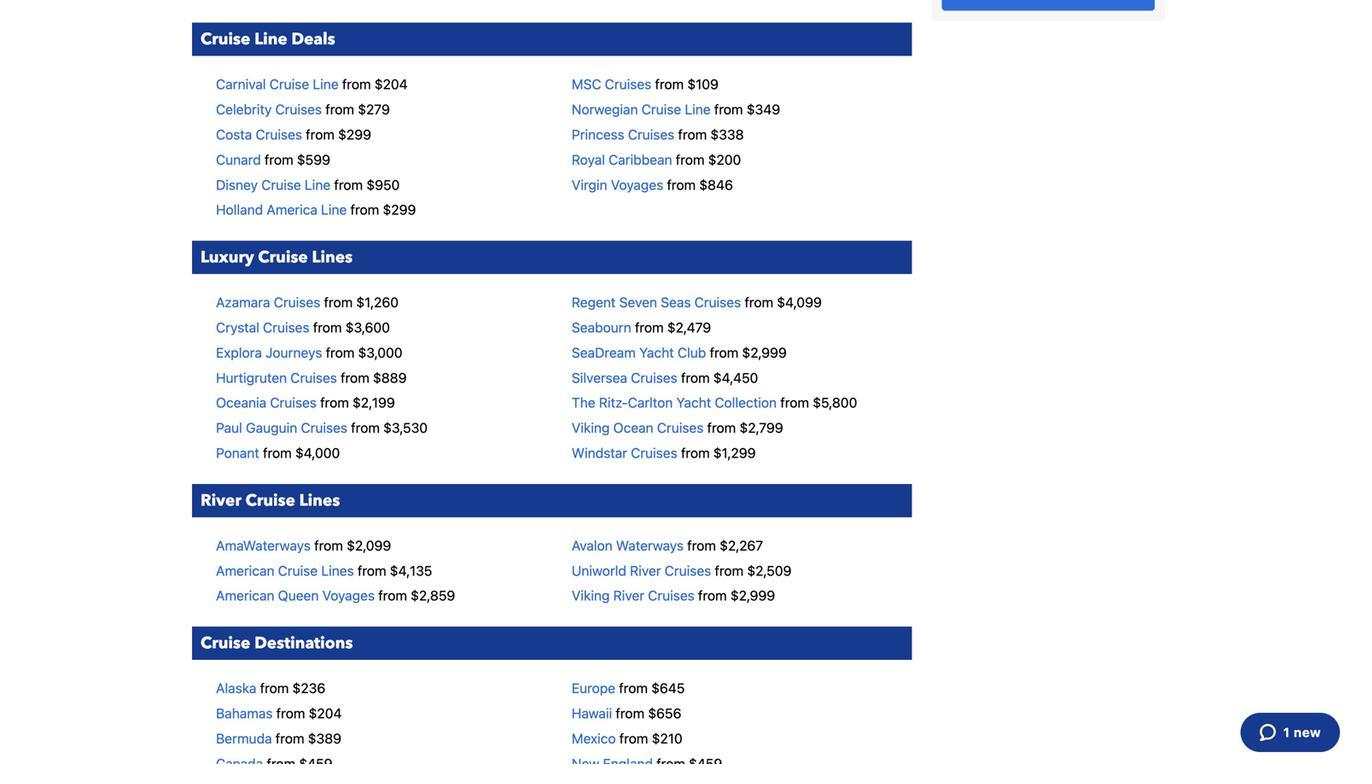 Task type: describe. For each thing, give the bounding box(es) containing it.
viking for viking ocean cruises from $ 2,799
[[572, 420, 610, 436]]

0 vertical spatial yacht
[[640, 344, 674, 361]]

from up explora journeys from $ 3,000
[[313, 319, 342, 336]]

0 horizontal spatial voyages
[[322, 588, 375, 604]]

4,000
[[304, 445, 340, 461]]

royal caribbean link
[[572, 151, 672, 168]]

cruise destinations
[[201, 632, 353, 655]]

club
[[678, 344, 706, 361]]

from down regent seven seas cruises link
[[635, 319, 664, 336]]

cruises down explora journeys from $ 3,000
[[291, 370, 337, 386]]

avalon
[[572, 537, 613, 554]]

3,530
[[392, 420, 428, 436]]

caribbean
[[609, 151, 672, 168]]

from up 599
[[306, 126, 335, 143]]

collection
[[715, 395, 777, 411]]

silversea cruises link
[[572, 370, 678, 386]]

oceania cruises link
[[216, 395, 317, 411]]

cruises up the journeys
[[263, 319, 310, 336]]

from up the '4,450'
[[710, 344, 739, 361]]

disney cruise line link
[[216, 177, 331, 193]]

lines for luxury cruise lines
[[312, 246, 353, 269]]

cruises up "norwegian cruise line" 'link'
[[605, 76, 652, 92]]

cruises down viking ocean cruises link
[[631, 445, 678, 461]]

the ritz-carlton yacht collection from $ 5,800
[[572, 395, 858, 411]]

the ritz-carlton yacht collection link
[[572, 395, 777, 411]]

luxury
[[201, 246, 254, 269]]

alaska from $ 236
[[216, 680, 326, 696]]

from down the viking ocean cruises from $ 2,799
[[681, 445, 710, 461]]

regent
[[572, 294, 616, 310]]

norwegian cruise line link
[[572, 101, 711, 118]]

ritz-
[[599, 395, 628, 411]]

from up "american cruise lines from $ 4,135"
[[314, 537, 343, 554]]

viking river cruises link
[[572, 588, 695, 604]]

uniworld river cruises link
[[572, 563, 712, 579]]

cruise inside "cruise line deals" link
[[201, 28, 250, 51]]

236
[[301, 680, 326, 696]]

disney
[[216, 177, 258, 193]]

599
[[305, 151, 330, 168]]

oceania cruises from $ 2,199
[[216, 395, 395, 411]]

cruises up 2,479
[[695, 294, 741, 310]]

viking for viking river cruises from $ 2,999
[[572, 588, 610, 604]]

carlton
[[628, 395, 673, 411]]

2,267
[[728, 537, 764, 554]]

from up bermuda from $ 389
[[276, 705, 305, 722]]

viking ocean cruises from $ 2,799
[[572, 420, 784, 436]]

msc
[[572, 76, 602, 92]]

europe
[[572, 680, 616, 696]]

bahamas link
[[216, 705, 273, 722]]

ponant from $ 4,000
[[216, 445, 340, 461]]

seas
[[661, 294, 691, 310]]

1,260
[[365, 294, 399, 310]]

royal caribbean from $ 200
[[572, 151, 741, 168]]

349
[[755, 101, 781, 118]]

windstar cruises link
[[572, 445, 678, 461]]

from down '2,199'
[[351, 420, 380, 436]]

seadream
[[572, 344, 636, 361]]

paul gauguin cruises from $ 3,530
[[216, 420, 428, 436]]

windstar cruises from $ 1,299
[[572, 445, 756, 461]]

cruise for norwegian cruise line from $ 349
[[642, 101, 682, 118]]

seabourn link
[[572, 319, 632, 336]]

costa cruises from $ 299
[[216, 126, 371, 143]]

america
[[267, 202, 318, 218]]

silversea
[[572, 370, 628, 386]]

0 vertical spatial river
[[201, 490, 242, 512]]

2,509
[[756, 563, 792, 579]]

0 horizontal spatial 299
[[347, 126, 371, 143]]

costa
[[216, 126, 252, 143]]

from up norwegian cruise line from $ 349
[[655, 76, 684, 92]]

seabourn from $ 2,479
[[572, 319, 711, 336]]

seadream yacht club from $ 2,999
[[572, 344, 787, 361]]

explora journeys from $ 3,000
[[216, 344, 403, 361]]

from left 1,260 at the left
[[324, 294, 353, 310]]

from down bahamas from $ 204
[[276, 730, 305, 747]]

from left 950 at the top
[[334, 177, 363, 193]]

cruises up 'cunard from $ 599'
[[256, 126, 302, 143]]

mexico link
[[572, 730, 616, 747]]

338
[[719, 126, 744, 143]]

mexico from $ 210
[[572, 730, 683, 747]]

645
[[660, 680, 685, 696]]

celebrity cruises link
[[216, 101, 322, 118]]

from up 338 on the right of the page
[[715, 101, 743, 118]]

from down carnival cruise line from $ 204
[[326, 101, 354, 118]]

line for disney cruise line from $ 950
[[305, 177, 331, 193]]

river for viking
[[614, 588, 645, 604]]

389
[[316, 730, 342, 747]]

hurtigruten cruises from $ 889
[[216, 370, 407, 386]]

river cruise lines
[[201, 490, 340, 512]]

line for carnival cruise line from $ 204
[[313, 76, 339, 92]]

ponant link
[[216, 445, 259, 461]]

cruises up paul gauguin cruises link
[[270, 395, 317, 411]]

river for uniworld
[[630, 563, 661, 579]]

from down paul gauguin cruises link
[[263, 445, 292, 461]]

celebrity cruises from $ 279
[[216, 101, 390, 118]]

the
[[572, 395, 596, 411]]

carnival
[[216, 76, 266, 92]]

virgin
[[572, 177, 608, 193]]

lines for american cruise lines from $ 4,135
[[321, 563, 354, 579]]

europe link
[[572, 680, 616, 696]]

cruises up the 'viking river cruises from $ 2,999'
[[665, 563, 712, 579]]

cruise destinations link
[[192, 627, 913, 660]]

cruise for river cruise lines
[[246, 490, 295, 512]]

princess
[[572, 126, 625, 143]]

uniworld river cruises from $ 2,509
[[572, 563, 792, 579]]

ponant
[[216, 445, 259, 461]]

from down 950 at the top
[[351, 202, 379, 218]]

royal
[[572, 151, 605, 168]]

american queen voyages link
[[216, 588, 375, 604]]

viking river cruises from $ 2,999
[[572, 588, 776, 604]]

crystal cruises from $ 3,600
[[216, 319, 390, 336]]

paul gauguin cruises link
[[216, 420, 348, 436]]



Task type: vqa. For each thing, say whether or not it's contained in the screenshot.


Task type: locate. For each thing, give the bounding box(es) containing it.
american down american cruise lines link
[[216, 588, 275, 604]]

1 vertical spatial american
[[216, 588, 275, 604]]

lines up amawaterways from $ 2,099
[[299, 490, 340, 512]]

cruise for american cruise lines from $ 4,135
[[278, 563, 318, 579]]

gauguin
[[246, 420, 297, 436]]

seven
[[620, 294, 658, 310]]

cruise
[[201, 28, 250, 51], [270, 76, 309, 92], [642, 101, 682, 118], [262, 177, 301, 193], [258, 246, 308, 269], [246, 490, 295, 512], [278, 563, 318, 579], [201, 632, 250, 655]]

american cruise lines from $ 4,135
[[216, 563, 432, 579]]

luxury cruise lines
[[201, 246, 353, 269]]

hawaii link
[[572, 705, 612, 722]]

bermuda
[[216, 730, 272, 747]]

bermuda from $ 389
[[216, 730, 342, 747]]

from left 4,099
[[745, 294, 774, 310]]

from up the 2,799
[[781, 395, 810, 411]]

from down hawaii from $ 656
[[620, 730, 649, 747]]

line for holland america line from $ 299
[[321, 202, 347, 218]]

explora
[[216, 344, 262, 361]]

line left deals
[[255, 28, 288, 51]]

from down norwegian cruise line from $ 349
[[678, 126, 707, 143]]

0 horizontal spatial yacht
[[640, 344, 674, 361]]

from left 200
[[676, 151, 705, 168]]

yacht up 'silversea cruises from $ 4,450'
[[640, 344, 674, 361]]

cruise up princess cruises from $ 338
[[642, 101, 682, 118]]

2,999 for river cruise lines
[[739, 588, 776, 604]]

carnival cruise line from $ 204
[[216, 76, 408, 92]]

american for american cruise lines from $ 4,135
[[216, 563, 275, 579]]

cunard from $ 599
[[216, 151, 330, 168]]

cruise for carnival cruise line from $ 204
[[270, 76, 309, 92]]

0 vertical spatial 204
[[383, 76, 408, 92]]

299 down 279
[[347, 126, 371, 143]]

3,600
[[354, 319, 390, 336]]

amawaterways link
[[216, 537, 311, 554]]

4,135
[[398, 563, 432, 579]]

viking down uniworld
[[572, 588, 610, 604]]

1 horizontal spatial 204
[[383, 76, 408, 92]]

2 viking from the top
[[572, 588, 610, 604]]

0 horizontal spatial 204
[[317, 705, 342, 722]]

deals
[[292, 28, 335, 51]]

4,099
[[786, 294, 822, 310]]

oceania
[[216, 395, 267, 411]]

hurtigruten
[[216, 370, 287, 386]]

hawaii
[[572, 705, 612, 722]]

princess cruises from $ 338
[[572, 126, 744, 143]]

$
[[375, 76, 383, 92], [688, 76, 696, 92], [358, 101, 366, 118], [747, 101, 755, 118], [338, 126, 347, 143], [711, 126, 719, 143], [297, 151, 305, 168], [708, 151, 717, 168], [367, 177, 375, 193], [700, 177, 708, 193], [383, 202, 391, 218], [356, 294, 365, 310], [777, 294, 786, 310], [346, 319, 354, 336], [668, 319, 676, 336], [358, 344, 367, 361], [742, 344, 751, 361], [373, 370, 382, 386], [714, 370, 722, 386], [353, 395, 361, 411], [813, 395, 822, 411], [384, 420, 392, 436], [740, 420, 748, 436], [295, 445, 304, 461], [714, 445, 722, 461], [347, 537, 355, 554], [720, 537, 728, 554], [390, 563, 398, 579], [748, 563, 756, 579], [411, 588, 419, 604], [731, 588, 739, 604], [293, 680, 301, 696], [652, 680, 660, 696], [309, 705, 317, 722], [648, 705, 657, 722], [308, 730, 316, 747], [652, 730, 660, 747]]

0 vertical spatial american
[[216, 563, 275, 579]]

from up uniworld river cruises from $ 2,509
[[688, 537, 716, 554]]

cruise up 'holland america line' "link" at the left
[[262, 177, 301, 193]]

cruise inside luxury cruise lines link
[[258, 246, 308, 269]]

line for norwegian cruise line from $ 349
[[685, 101, 711, 118]]

cruise up celebrity cruises from $ 279
[[270, 76, 309, 92]]

2,999 down 2,509
[[739, 588, 776, 604]]

cruises
[[605, 76, 652, 92], [275, 101, 322, 118], [256, 126, 302, 143], [628, 126, 675, 143], [274, 294, 320, 310], [695, 294, 741, 310], [263, 319, 310, 336], [291, 370, 337, 386], [631, 370, 678, 386], [270, 395, 317, 411], [301, 420, 348, 436], [657, 420, 704, 436], [631, 445, 678, 461], [665, 563, 712, 579], [648, 588, 695, 604]]

line down 'disney cruise line from $ 950'
[[321, 202, 347, 218]]

river down waterways
[[630, 563, 661, 579]]

alaska link
[[216, 680, 257, 696]]

line up celebrity cruises from $ 279
[[313, 76, 339, 92]]

cunard
[[216, 151, 261, 168]]

river
[[201, 490, 242, 512], [630, 563, 661, 579], [614, 588, 645, 604]]

voyages down caribbean
[[611, 177, 664, 193]]

msc cruises from $ 109
[[572, 76, 719, 92]]

virgin voyages from $ 846
[[572, 177, 733, 193]]

1 vertical spatial yacht
[[677, 395, 712, 411]]

american queen voyages from $ 2,859
[[216, 588, 455, 604]]

299 down 950 at the top
[[391, 202, 416, 218]]

5,800
[[822, 395, 858, 411]]

1 vertical spatial 204
[[317, 705, 342, 722]]

american
[[216, 563, 275, 579], [216, 588, 275, 604]]

luxury cruise lines link
[[192, 241, 913, 274]]

210
[[660, 730, 683, 747]]

hawaii from $ 656
[[572, 705, 682, 722]]

1 viking from the top
[[572, 420, 610, 436]]

from up 279
[[342, 76, 371, 92]]

waterways
[[616, 537, 684, 554]]

azamara
[[216, 294, 270, 310]]

from down 2,099
[[358, 563, 387, 579]]

yacht up the viking ocean cruises from $ 2,799
[[677, 395, 712, 411]]

costa cruises link
[[216, 126, 302, 143]]

1 vertical spatial 2,999
[[739, 588, 776, 604]]

from up '2,199'
[[341, 370, 370, 386]]

regent seven seas cruises link
[[572, 294, 741, 310]]

ocean
[[614, 420, 654, 436]]

cruises down uniworld river cruises from $ 2,509
[[648, 588, 695, 604]]

cruises up crystal cruises from $ 3,600
[[274, 294, 320, 310]]

line down 599
[[305, 177, 331, 193]]

celebrity
[[216, 101, 272, 118]]

azamara cruises link
[[216, 294, 320, 310]]

cruise inside river cruise lines link
[[246, 490, 295, 512]]

cruise up azamara cruises link
[[258, 246, 308, 269]]

cruises up carlton
[[631, 370, 678, 386]]

silversea cruises from $ 4,450
[[572, 370, 759, 386]]

journeys
[[266, 344, 322, 361]]

1 vertical spatial river
[[630, 563, 661, 579]]

line down the 109
[[685, 101, 711, 118]]

656
[[657, 705, 682, 722]]

azamara cruises from $ 1,260
[[216, 294, 399, 310]]

1 horizontal spatial 299
[[391, 202, 416, 218]]

2,799
[[748, 420, 784, 436]]

river down ponant link
[[201, 490, 242, 512]]

2 vertical spatial lines
[[321, 563, 354, 579]]

american down amawaterways
[[216, 563, 275, 579]]

lines up american queen voyages from $ 2,859
[[321, 563, 354, 579]]

2,999 for luxury cruise lines
[[751, 344, 787, 361]]

cruise up amawaterways
[[246, 490, 295, 512]]

950
[[375, 177, 400, 193]]

cruises up costa cruises from $ 299
[[275, 101, 322, 118]]

river down uniworld river cruises link
[[614, 588, 645, 604]]

from down the europe from $ 645
[[616, 705, 645, 722]]

from up disney cruise line link
[[265, 151, 294, 168]]

None search field
[[932, 0, 1166, 21]]

viking down the
[[572, 420, 610, 436]]

from up hawaii from $ 656
[[619, 680, 648, 696]]

cruises down the ritz-carlton yacht collection link
[[657, 420, 704, 436]]

paul
[[216, 420, 242, 436]]

lines
[[312, 246, 353, 269], [299, 490, 340, 512], [321, 563, 354, 579]]

holland america line from $ 299
[[216, 202, 416, 218]]

cruise up alaska link
[[201, 632, 250, 655]]

cruise up queen
[[278, 563, 318, 579]]

regent seven seas cruises from $ 4,099
[[572, 294, 822, 310]]

279
[[366, 101, 390, 118]]

cruise for luxury cruise lines
[[258, 246, 308, 269]]

2,099
[[355, 537, 391, 554]]

bermuda link
[[216, 730, 272, 747]]

from down royal caribbean from $ 200
[[667, 177, 696, 193]]

0 vertical spatial viking
[[572, 420, 610, 436]]

889
[[382, 370, 407, 386]]

0 vertical spatial 2,999
[[751, 344, 787, 361]]

from down 2,267
[[715, 563, 744, 579]]

seabourn
[[572, 319, 632, 336]]

1 american from the top
[[216, 563, 275, 579]]

0 vertical spatial lines
[[312, 246, 353, 269]]

europe from $ 645
[[572, 680, 685, 696]]

1 vertical spatial viking
[[572, 588, 610, 604]]

lines for river cruise lines
[[299, 490, 340, 512]]

2,199
[[361, 395, 395, 411]]

voyages
[[611, 177, 664, 193], [322, 588, 375, 604]]

destinations
[[255, 632, 353, 655]]

1 vertical spatial lines
[[299, 490, 340, 512]]

virgin voyages link
[[572, 177, 664, 193]]

2 american from the top
[[216, 588, 275, 604]]

cruises up royal caribbean from $ 200
[[628, 126, 675, 143]]

voyages down "american cruise lines from $ 4,135"
[[322, 588, 375, 604]]

cruise up carnival
[[201, 28, 250, 51]]

cruise for disney cruise line from $ 950
[[262, 177, 301, 193]]

109
[[696, 76, 719, 92]]

cruise line deals link
[[192, 23, 913, 56]]

200
[[717, 151, 741, 168]]

seadream yacht club link
[[572, 344, 706, 361]]

from up bahamas from $ 204
[[260, 680, 289, 696]]

bahamas from $ 204
[[216, 705, 342, 722]]

4,450
[[722, 370, 759, 386]]

from down uniworld river cruises from $ 2,509
[[698, 588, 727, 604]]

from down the club
[[681, 370, 710, 386]]

amawaterways from $ 2,099
[[216, 537, 391, 554]]

norwegian
[[572, 101, 638, 118]]

lines down the holland america line from $ 299
[[312, 246, 353, 269]]

holland
[[216, 202, 263, 218]]

1 vertical spatial 299
[[391, 202, 416, 218]]

from up hurtigruten cruises from $ 889
[[326, 344, 355, 361]]

from up paul gauguin cruises from $ 3,530
[[320, 395, 349, 411]]

204 up 389
[[317, 705, 342, 722]]

2 vertical spatial river
[[614, 588, 645, 604]]

204 up 279
[[383, 76, 408, 92]]

from down the ritz-carlton yacht collection from $ 5,800
[[708, 420, 736, 436]]

2,859
[[419, 588, 455, 604]]

american for american queen voyages from $ 2,859
[[216, 588, 275, 604]]

1 horizontal spatial yacht
[[677, 395, 712, 411]]

1 horizontal spatial voyages
[[611, 177, 664, 193]]

cunard link
[[216, 151, 261, 168]]

windstar
[[572, 445, 628, 461]]

1 vertical spatial voyages
[[322, 588, 375, 604]]

0 vertical spatial voyages
[[611, 177, 664, 193]]

2,999 up the '4,450'
[[751, 344, 787, 361]]

846
[[708, 177, 733, 193]]

american cruise lines link
[[216, 563, 354, 579]]

0 vertical spatial 299
[[347, 126, 371, 143]]

hurtigruten cruises link
[[216, 370, 337, 386]]

princess cruises link
[[572, 126, 675, 143]]

from down 4,135
[[378, 588, 407, 604]]

cruises up 4,000
[[301, 420, 348, 436]]

cruise inside cruise destinations link
[[201, 632, 250, 655]]

queen
[[278, 588, 319, 604]]



